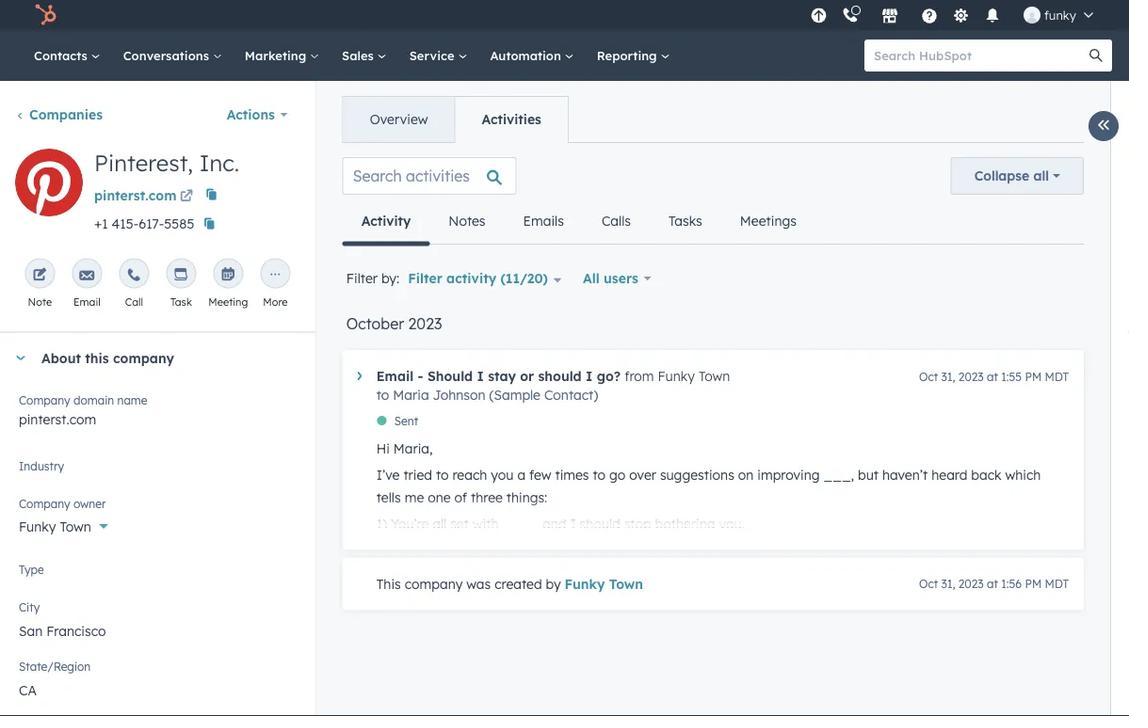 Task type: locate. For each thing, give the bounding box(es) containing it.
0 vertical spatial town
[[699, 368, 730, 385]]

State/Region text field
[[19, 671, 297, 709]]

pm right 1:55
[[1025, 370, 1042, 384]]

1 oct from the top
[[920, 370, 939, 384]]

funky town button
[[565, 573, 643, 596]]

mdt
[[1045, 370, 1069, 384], [1045, 577, 1069, 592]]

2 vertical spatial funky
[[565, 576, 605, 593]]

heard
[[932, 467, 968, 483]]

2 vertical spatial 2023
[[959, 577, 984, 592]]

2 oct from the top
[[920, 577, 939, 592]]

1 vertical spatial funky
[[19, 519, 56, 535]]

1 vertical spatial should
[[580, 516, 621, 533]]

2 mdt from the top
[[1045, 577, 1069, 592]]

owner
[[74, 497, 106, 512]]

edit button
[[15, 149, 83, 223]]

company down about
[[19, 394, 70, 408]]

town right from
[[699, 368, 730, 385]]

email for email - should i stay or should i go? from funky town
[[377, 368, 414, 385]]

i left the go?
[[586, 368, 593, 385]]

1 navigation from the top
[[343, 96, 569, 143]]

tasks
[[669, 213, 703, 229]]

company up name
[[113, 350, 174, 367]]

funky town
[[19, 519, 91, 535]]

pinterst.com up +1 415-617-5585
[[94, 187, 177, 204]]

email down email icon
[[73, 295, 101, 309]]

mdt for this company was created by funky town
[[1045, 577, 1069, 592]]

0 vertical spatial all
[[1034, 168, 1050, 184]]

pm right 1:56
[[1025, 577, 1042, 592]]

1 horizontal spatial i
[[570, 516, 576, 533]]

actions
[[227, 106, 275, 123]]

1 vertical spatial company
[[19, 497, 70, 512]]

2023 for email - should i stay or should i go? from funky town
[[959, 370, 984, 384]]

suggestions
[[660, 467, 735, 483]]

1 vertical spatial oct
[[920, 577, 939, 592]]

link opens in a new window image
[[180, 186, 193, 209], [180, 191, 193, 204]]

1 link opens in a new window image from the top
[[180, 186, 193, 209]]

should left stop at the bottom of page
[[580, 516, 621, 533]]

caret image
[[15, 356, 26, 361]]

1 mdt from the top
[[1045, 370, 1069, 384]]

0 horizontal spatial company
[[113, 350, 174, 367]]

1)
[[377, 516, 387, 533]]

oct left 1:55
[[920, 370, 939, 384]]

state/region
[[19, 660, 91, 675]]

1 vertical spatial company
[[405, 576, 463, 593]]

conversations link
[[112, 30, 233, 81]]

1 vertical spatial email
[[377, 368, 414, 385]]

1 31, from the top
[[942, 370, 956, 384]]

by
[[546, 576, 561, 593]]

town down company owner
[[60, 519, 91, 535]]

search button
[[1081, 40, 1113, 72]]

31, for email - should i stay or should i go? from funky town
[[942, 370, 956, 384]]

inc.
[[200, 149, 240, 177]]

2 filter from the left
[[408, 270, 443, 287]]

activity
[[362, 213, 411, 229]]

i up "to maria johnson (sample contact)"
[[477, 368, 484, 385]]

0 vertical spatial oct
[[920, 370, 939, 384]]

0 vertical spatial company
[[19, 394, 70, 408]]

at
[[987, 370, 999, 384], [987, 577, 999, 592]]

reach
[[453, 467, 487, 483]]

i've
[[377, 467, 400, 483]]

settings link
[[950, 5, 973, 25]]

funky right from
[[658, 368, 695, 385]]

31, left 1:56
[[942, 577, 956, 592]]

marketplaces image
[[882, 8, 899, 25]]

to up one
[[436, 467, 449, 483]]

email inside october 2023 feed
[[377, 368, 414, 385]]

(11/20)
[[501, 270, 548, 287]]

calling icon button
[[835, 3, 867, 28]]

0 vertical spatial company
[[113, 350, 174, 367]]

oct for this company was created by funky town
[[920, 577, 939, 592]]

1 vertical spatial all
[[433, 516, 447, 533]]

town down stop at the bottom of page
[[609, 576, 643, 593]]

0 horizontal spatial email
[[73, 295, 101, 309]]

october 2023
[[346, 315, 442, 334]]

this company was created by funky town
[[377, 576, 643, 593]]

2 vertical spatial town
[[609, 576, 643, 593]]

calling icon image
[[842, 7, 859, 24]]

-
[[418, 368, 424, 385]]

pinterst.com inside company domain name pinterst.com
[[19, 411, 96, 428]]

1 vertical spatial 31,
[[942, 577, 956, 592]]

collapse all button
[[951, 157, 1084, 195]]

few
[[529, 467, 552, 483]]

2 company from the top
[[19, 497, 70, 512]]

1 vertical spatial mdt
[[1045, 577, 1069, 592]]

to left go
[[593, 467, 606, 483]]

notifications button
[[977, 0, 1009, 30]]

company
[[113, 350, 174, 367], [405, 576, 463, 593]]

at left 1:55
[[987, 370, 999, 384]]

0 horizontal spatial funky
[[19, 519, 56, 535]]

pm for email - should i stay or should i go? from funky town
[[1025, 370, 1042, 384]]

which
[[1006, 467, 1041, 483]]

meeting image
[[221, 268, 236, 283]]

i right and
[[570, 516, 576, 533]]

was
[[467, 576, 491, 593]]

1 vertical spatial navigation
[[343, 199, 816, 246]]

1 vertical spatial 2023
[[959, 370, 984, 384]]

name
[[117, 394, 147, 408]]

stop
[[624, 516, 652, 533]]

this
[[377, 576, 401, 593]]

company inside company domain name pinterst.com
[[19, 394, 70, 408]]

1 filter from the left
[[346, 270, 378, 287]]

navigation
[[343, 96, 569, 143], [343, 199, 816, 246]]

2 pm from the top
[[1025, 577, 1042, 592]]

actions button
[[215, 96, 300, 134]]

all left set
[[433, 516, 447, 533]]

funky right by
[[565, 576, 605, 593]]

maria
[[393, 387, 429, 404]]

1 vertical spatial town
[[60, 519, 91, 535]]

2023 left 1:55
[[959, 370, 984, 384]]

navigation inside october 2023 feed
[[343, 199, 816, 246]]

note image
[[32, 268, 47, 283]]

31, left 1:55
[[942, 370, 956, 384]]

pinterst.com inside pinterst.com link
[[94, 187, 177, 204]]

2 horizontal spatial town
[[699, 368, 730, 385]]

service
[[410, 48, 458, 63]]

meetings
[[740, 213, 797, 229]]

0 vertical spatial navigation
[[343, 96, 569, 143]]

31, for this company was created by funky town
[[942, 577, 956, 592]]

0 vertical spatial email
[[73, 295, 101, 309]]

1 pm from the top
[[1025, 370, 1042, 384]]

search image
[[1090, 49, 1103, 62]]

funky down company owner
[[19, 519, 56, 535]]

2 horizontal spatial to
[[593, 467, 606, 483]]

oct
[[920, 370, 939, 384], [920, 577, 939, 592]]

sales link
[[331, 30, 398, 81]]

email up maria
[[377, 368, 414, 385]]

2023 left 1:56
[[959, 577, 984, 592]]

1 company from the top
[[19, 394, 70, 408]]

but
[[858, 467, 879, 483]]

at left 1:56
[[987, 577, 999, 592]]

0 horizontal spatial town
[[60, 519, 91, 535]]

town inside popup button
[[60, 519, 91, 535]]

415-
[[112, 215, 139, 232]]

filter right by:
[[408, 270, 443, 287]]

2 31, from the top
[[942, 577, 956, 592]]

2 navigation from the top
[[343, 199, 816, 246]]

help image
[[921, 8, 938, 25]]

company owner
[[19, 497, 106, 512]]

company up funky town
[[19, 497, 70, 512]]

0 vertical spatial pm
[[1025, 370, 1042, 384]]

1 horizontal spatial all
[[1034, 168, 1050, 184]]

Search HubSpot search field
[[865, 40, 1096, 72]]

pinterst.com
[[94, 187, 177, 204], [19, 411, 96, 428]]

company
[[19, 394, 70, 408], [19, 497, 70, 512]]

2 horizontal spatial i
[[586, 368, 593, 385]]

should up contact)
[[538, 368, 582, 385]]

from
[[625, 368, 654, 385]]

navigation containing overview
[[343, 96, 569, 143]]

1 horizontal spatial filter
[[408, 270, 443, 287]]

0 vertical spatial pinterst.com
[[94, 187, 177, 204]]

1 horizontal spatial company
[[405, 576, 463, 593]]

notes button
[[430, 199, 505, 244]]

1 vertical spatial pm
[[1025, 577, 1042, 592]]

hi
[[377, 440, 390, 457]]

navigation up the search activities search box
[[343, 96, 569, 143]]

or
[[520, 368, 534, 385]]

upgrade link
[[807, 5, 831, 25]]

+1 415-617-5585
[[94, 215, 194, 232]]

0 horizontal spatial all
[[433, 516, 447, 533]]

2023 right october
[[409, 315, 442, 334]]

navigation containing activity
[[343, 199, 816, 246]]

filter left by:
[[346, 270, 378, 287]]

and
[[543, 516, 567, 533]]

more
[[263, 295, 288, 309]]

to maria johnson (sample contact)
[[377, 387, 599, 404]]

31,
[[942, 370, 956, 384], [942, 577, 956, 592]]

0 horizontal spatial filter
[[346, 270, 378, 287]]

at for this company was created by funky town
[[987, 577, 999, 592]]

mdt right 1:55
[[1045, 370, 1069, 384]]

created
[[495, 576, 542, 593]]

2 horizontal spatial funky
[[658, 368, 695, 385]]

hubspot link
[[23, 4, 71, 26]]

should
[[538, 368, 582, 385], [580, 516, 621, 533]]

users
[[604, 270, 639, 287]]

this
[[85, 350, 109, 367]]

pm
[[1025, 370, 1042, 384], [1025, 577, 1042, 592]]

funky
[[658, 368, 695, 385], [19, 519, 56, 535], [565, 576, 605, 593]]

oct left 1:56
[[920, 577, 939, 592]]

1 horizontal spatial email
[[377, 368, 414, 385]]

note
[[28, 295, 52, 309]]

about
[[41, 350, 81, 367]]

0 vertical spatial mdt
[[1045, 370, 1069, 384]]

2023
[[409, 315, 442, 334], [959, 370, 984, 384], [959, 577, 984, 592]]

filter by:
[[346, 270, 400, 287]]

0 vertical spatial 31,
[[942, 370, 956, 384]]

to left maria
[[377, 387, 389, 404]]

company left was
[[405, 576, 463, 593]]

navigation up all
[[343, 199, 816, 246]]

call
[[125, 295, 143, 309]]

0 vertical spatial at
[[987, 370, 999, 384]]

1 vertical spatial at
[[987, 577, 999, 592]]

company inside october 2023 feed
[[405, 576, 463, 593]]

meeting
[[209, 295, 248, 309]]

1 horizontal spatial to
[[436, 467, 449, 483]]

all right collapse on the top of page
[[1034, 168, 1050, 184]]

service link
[[398, 30, 479, 81]]

mdt right 1:56
[[1045, 577, 1069, 592]]

5585
[[164, 215, 194, 232]]

1 vertical spatial pinterst.com
[[19, 411, 96, 428]]

pinterst.com down domain
[[19, 411, 96, 428]]

notifications image
[[984, 8, 1001, 25]]



Task type: vqa. For each thing, say whether or not it's contained in the screenshot.
This company was created by Funky Town's the "PM"
yes



Task type: describe. For each thing, give the bounding box(es) containing it.
0 vertical spatial funky
[[658, 368, 695, 385]]

domain
[[74, 394, 114, 408]]

maria,
[[394, 440, 433, 457]]

on
[[738, 467, 754, 483]]

filter for filter activity (11/20)
[[408, 270, 443, 287]]

stay
[[488, 368, 516, 385]]

you're
[[391, 516, 429, 533]]

overview
[[370, 111, 428, 128]]

company domain name pinterst.com
[[19, 394, 147, 428]]

1:56
[[1002, 577, 1022, 592]]

me
[[405, 490, 424, 506]]

notes
[[449, 213, 486, 229]]

marketplaces button
[[870, 0, 910, 30]]

filter for filter by:
[[346, 270, 378, 287]]

funky menu
[[805, 0, 1107, 30]]

617-
[[139, 215, 164, 232]]

i for and
[[570, 516, 576, 533]]

type
[[19, 563, 44, 578]]

contacts
[[34, 48, 91, 63]]

marketing link
[[233, 30, 331, 81]]

set
[[450, 516, 469, 533]]

all inside "popup button"
[[1034, 168, 1050, 184]]

city
[[19, 601, 40, 615]]

0 horizontal spatial i
[[477, 368, 484, 385]]

i've tried to reach you a few times to go over suggestions on improving ___, but haven't heard back which tells me one of three things:
[[377, 467, 1041, 506]]

a
[[518, 467, 526, 483]]

___,
[[824, 467, 855, 483]]

oct 31, 2023 at 1:55 pm mdt
[[920, 370, 1069, 384]]

calls button
[[583, 199, 650, 244]]

funky inside popup button
[[19, 519, 56, 535]]

improving
[[758, 467, 820, 483]]

with
[[473, 516, 499, 533]]

funky town image
[[1024, 7, 1041, 24]]

(sample
[[489, 387, 541, 404]]

Search activities search field
[[343, 157, 517, 195]]

collapse
[[975, 168, 1030, 184]]

1:55
[[1002, 370, 1022, 384]]

sent
[[394, 414, 418, 429]]

emails
[[523, 213, 564, 229]]

contacts link
[[23, 30, 112, 81]]

oct for email - should i stay or should i go? from funky town
[[920, 370, 939, 384]]

hubspot image
[[34, 4, 57, 26]]

back
[[972, 467, 1002, 483]]

pm for this company was created by funky town
[[1025, 577, 1042, 592]]

companies link
[[15, 106, 103, 123]]

by:
[[381, 270, 400, 287]]

go
[[610, 467, 626, 483]]

marketing
[[245, 48, 310, 63]]

you
[[491, 467, 514, 483]]

calls
[[602, 213, 631, 229]]

reporting
[[597, 48, 661, 63]]

0 vertical spatial should
[[538, 368, 582, 385]]

City text field
[[19, 612, 297, 650]]

funky
[[1045, 7, 1077, 23]]

industry
[[19, 460, 64, 474]]

october 2023 feed
[[328, 142, 1099, 665]]

task image
[[174, 268, 189, 283]]

activities button
[[455, 97, 568, 142]]

i for should
[[586, 368, 593, 385]]

company inside dropdown button
[[113, 350, 174, 367]]

____
[[503, 516, 539, 533]]

email for email
[[73, 295, 101, 309]]

tasks button
[[650, 199, 722, 244]]

go?
[[597, 368, 621, 385]]

upgrade image
[[811, 8, 828, 25]]

conversations
[[123, 48, 213, 63]]

1) you're all set with ____ and i should stop bothering you.
[[377, 516, 745, 533]]

pinterest,
[[94, 149, 193, 177]]

you.
[[719, 516, 745, 533]]

task
[[170, 295, 192, 309]]

filter activity (11/20)
[[408, 270, 548, 287]]

1 horizontal spatial town
[[609, 576, 643, 593]]

company for company owner
[[19, 497, 70, 512]]

2 link opens in a new window image from the top
[[180, 191, 193, 204]]

automation
[[490, 48, 565, 63]]

collapse all
[[975, 168, 1050, 184]]

activity
[[447, 270, 497, 287]]

company for company domain name pinterst.com
[[19, 394, 70, 408]]

pinterest, inc.
[[94, 149, 240, 177]]

about this company button
[[0, 333, 297, 384]]

contact)
[[544, 387, 599, 404]]

help button
[[914, 0, 946, 30]]

automation link
[[479, 30, 586, 81]]

1 horizontal spatial funky
[[565, 576, 605, 593]]

email - should i stay or should i go? from funky town
[[377, 368, 730, 385]]

bothering
[[655, 516, 716, 533]]

call image
[[127, 268, 142, 283]]

of
[[455, 490, 467, 506]]

0 vertical spatial 2023
[[409, 315, 442, 334]]

tried
[[404, 467, 432, 483]]

over
[[630, 467, 657, 483]]

email image
[[79, 268, 95, 283]]

more image
[[268, 268, 283, 283]]

overview button
[[344, 97, 455, 142]]

at for email - should i stay or should i go? from funky town
[[987, 370, 999, 384]]

october
[[346, 315, 404, 334]]

three
[[471, 490, 503, 506]]

haven't
[[883, 467, 928, 483]]

0 horizontal spatial to
[[377, 387, 389, 404]]

settings image
[[953, 8, 970, 25]]

caret image
[[358, 372, 362, 381]]

things:
[[507, 490, 548, 506]]

emails button
[[505, 199, 583, 244]]

all users
[[583, 270, 639, 287]]

2023 for this company was created by funky town
[[959, 577, 984, 592]]

mdt for email - should i stay or should i go? from funky town
[[1045, 370, 1069, 384]]

funky button
[[1013, 0, 1105, 30]]



